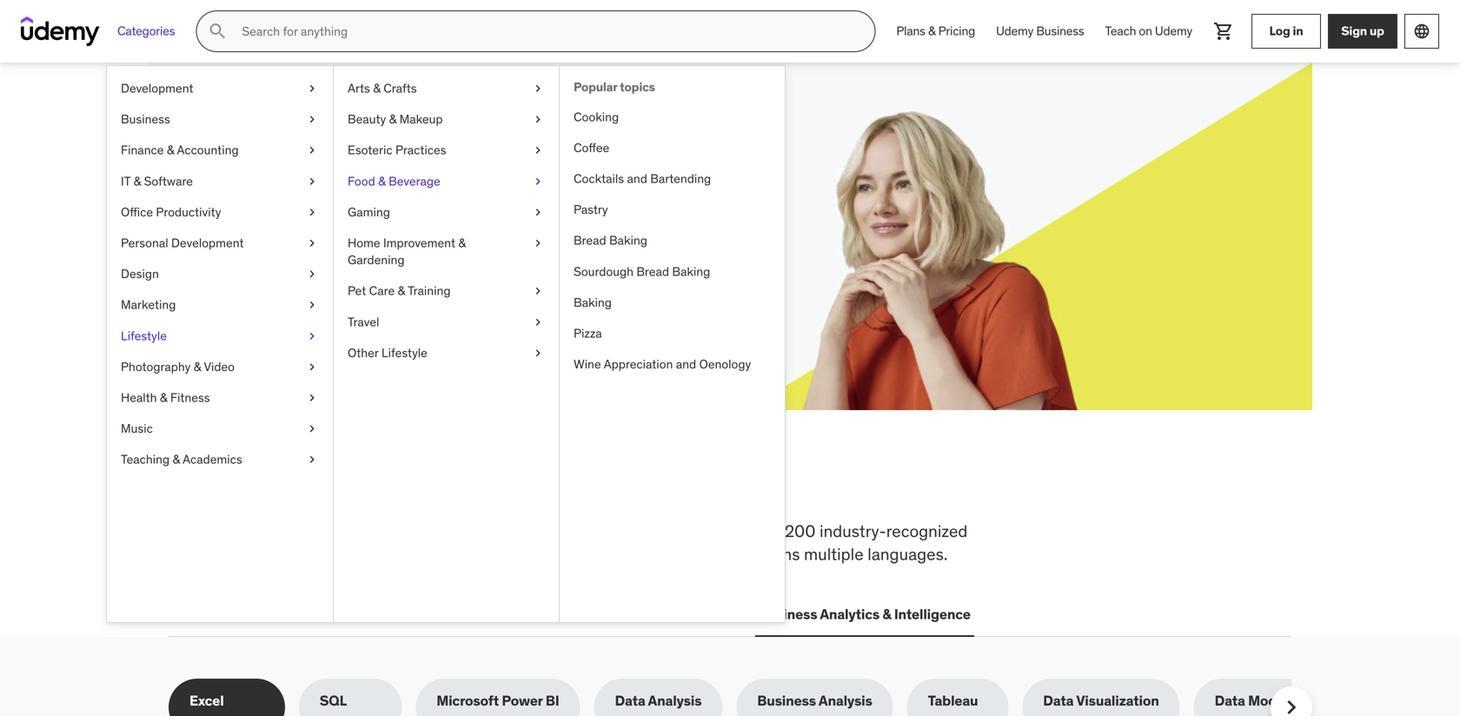 Task type: vqa. For each thing, say whether or not it's contained in the screenshot.
right as
no



Task type: describe. For each thing, give the bounding box(es) containing it.
xsmall image for travel
[[531, 314, 545, 331]]

it certifications
[[312, 606, 415, 624]]

200
[[785, 521, 816, 542]]

log in link
[[1252, 14, 1322, 49]]

photography
[[121, 359, 191, 375]]

sourdough bread baking
[[574, 264, 711, 279]]

for inside skills for your future expand your potential with a course. starting at just $12.99 through dec 15.
[[314, 138, 355, 174]]

xsmall image for music
[[305, 420, 319, 438]]

choose a language image
[[1414, 23, 1431, 40]]

Search for anything text field
[[239, 17, 854, 46]]

xsmall image for teaching & academics
[[305, 451, 319, 468]]

udemy business
[[997, 23, 1085, 39]]

food & beverage link
[[334, 166, 559, 197]]

next image
[[1278, 694, 1306, 717]]

wine appreciation and oenology link
[[560, 349, 785, 380]]

for inside covering critical workplace skills to technical topics, including prep content for over 200 industry-recognized certifications, our catalog supports well-rounded professional development and spans multiple languages.
[[725, 521, 746, 542]]

xsmall image for photography & video
[[305, 359, 319, 376]]

data science
[[529, 606, 614, 624]]

beverage
[[389, 173, 441, 189]]

music
[[121, 421, 153, 437]]

development for personal
[[171, 235, 244, 251]]

skills inside covering critical workplace skills to technical topics, including prep content for over 200 industry-recognized certifications, our catalog supports well-rounded professional development and spans multiple languages.
[[372, 521, 409, 542]]

baking inside bread baking link
[[610, 233, 648, 248]]

bi
[[546, 692, 560, 710]]

fitness
[[170, 390, 210, 406]]

& for crafts
[[373, 80, 381, 96]]

food & beverage
[[348, 173, 441, 189]]

business for business analytics & intelligence
[[759, 606, 818, 624]]

certifications
[[327, 606, 415, 624]]

data for data science
[[529, 606, 559, 624]]

content
[[665, 521, 721, 542]]

cocktails and bartending link
[[560, 163, 785, 194]]

communication
[[635, 606, 738, 624]]

& for beverage
[[378, 173, 386, 189]]

a
[[400, 181, 407, 199]]

udemy image
[[21, 17, 100, 46]]

cooking link
[[560, 102, 785, 133]]

finance
[[121, 142, 164, 158]]

teaching & academics link
[[107, 444, 333, 475]]

just
[[528, 181, 551, 199]]

dec
[[329, 201, 354, 219]]

topic filters element
[[169, 679, 1331, 717]]

& for fitness
[[160, 390, 167, 406]]

travel
[[348, 314, 379, 330]]

you
[[388, 464, 451, 509]]

covering
[[169, 521, 235, 542]]

& for accounting
[[167, 142, 174, 158]]

business inside udemy business link
[[1037, 23, 1085, 39]]

bread baking link
[[560, 225, 785, 256]]

arts
[[348, 80, 370, 96]]

all
[[169, 464, 220, 509]]

excel
[[190, 692, 224, 710]]

it for it certifications
[[312, 606, 324, 624]]

bread baking
[[574, 233, 648, 248]]

popular
[[574, 79, 618, 95]]

office
[[121, 204, 153, 220]]

teaching
[[121, 452, 170, 468]]

supports
[[359, 544, 425, 565]]

sign up
[[1342, 23, 1385, 39]]

business link
[[107, 104, 333, 135]]

up
[[1370, 23, 1385, 39]]

workplace
[[292, 521, 368, 542]]

place
[[657, 464, 748, 509]]

business for business analysis
[[758, 692, 816, 710]]

rounded
[[465, 544, 527, 565]]

& for makeup
[[389, 111, 397, 127]]

appreciation
[[604, 357, 673, 372]]

xsmall image for lifestyle
[[305, 328, 319, 345]]

0 vertical spatial bread
[[574, 233, 607, 248]]

data modeling
[[1215, 692, 1310, 710]]

xsmall image for office productivity
[[305, 204, 319, 221]]

log
[[1270, 23, 1291, 39]]

xsmall image for development
[[305, 80, 319, 97]]

science
[[562, 606, 614, 624]]

personal development
[[121, 235, 244, 251]]

arts & crafts
[[348, 80, 417, 96]]

spans
[[757, 544, 800, 565]]

cocktails
[[574, 171, 624, 187]]

critical
[[239, 521, 288, 542]]

course.
[[410, 181, 456, 199]]

pastry link
[[560, 194, 785, 225]]

teach on udemy link
[[1095, 10, 1204, 52]]

bartending
[[651, 171, 712, 187]]

the
[[226, 464, 282, 509]]

xsmall image for other lifestyle
[[531, 345, 545, 362]]

home improvement & gardening
[[348, 235, 466, 268]]

food
[[348, 173, 375, 189]]

gaming
[[348, 204, 390, 220]]

1 horizontal spatial in
[[1294, 23, 1304, 39]]

0 vertical spatial skills
[[288, 464, 382, 509]]

1 vertical spatial in
[[547, 464, 581, 509]]

pet care & training
[[348, 283, 451, 299]]

communication button
[[631, 594, 742, 636]]

wine
[[574, 357, 601, 372]]

xsmall image for pet care & training
[[531, 283, 545, 300]]

pizza link
[[560, 318, 785, 349]]

15.
[[357, 201, 374, 219]]

health
[[121, 390, 157, 406]]

health & fitness link
[[107, 383, 333, 414]]

log in
[[1270, 23, 1304, 39]]

baking link
[[560, 287, 785, 318]]

and inside covering critical workplace skills to technical topics, including prep content for over 200 industry-recognized certifications, our catalog supports well-rounded professional development and spans multiple languages.
[[725, 544, 753, 565]]

teach on udemy
[[1106, 23, 1193, 39]]

pastry
[[574, 202, 608, 217]]

photography & video link
[[107, 352, 333, 383]]

coffee
[[574, 140, 610, 156]]

modeling
[[1249, 692, 1310, 710]]

cooking
[[574, 109, 619, 125]]

crafts
[[384, 80, 417, 96]]

1 horizontal spatial and
[[676, 357, 697, 372]]

baking inside baking link
[[574, 295, 612, 310]]

arts & crafts link
[[334, 73, 559, 104]]

need
[[457, 464, 541, 509]]

marketing
[[121, 297, 176, 313]]



Task type: locate. For each thing, give the bounding box(es) containing it.
1 horizontal spatial bread
[[637, 264, 670, 279]]

xsmall image inside health & fitness link
[[305, 390, 319, 407]]

1 horizontal spatial udemy
[[1156, 23, 1193, 39]]

xsmall image for home improvement & gardening
[[531, 235, 545, 252]]

coffee link
[[560, 133, 785, 163]]

xsmall image inside finance & accounting link
[[305, 142, 319, 159]]

data for data visualization
[[1044, 692, 1074, 710]]

on
[[1140, 23, 1153, 39]]

skills
[[288, 464, 382, 509], [372, 521, 409, 542]]

xsmall image inside arts & crafts link
[[531, 80, 545, 97]]

data for data modeling
[[1215, 692, 1246, 710]]

1 horizontal spatial lifestyle
[[382, 345, 428, 361]]

1 vertical spatial bread
[[637, 264, 670, 279]]

it left certifications
[[312, 606, 324, 624]]

analytics
[[820, 606, 880, 624]]

& inside home improvement & gardening
[[459, 235, 466, 251]]

future
[[428, 138, 513, 174]]

& right 'plans'
[[929, 23, 936, 39]]

development down categories "dropdown button"
[[121, 80, 194, 96]]

and right cocktails at the left top of page
[[627, 171, 648, 187]]

& up office
[[134, 173, 141, 189]]

web
[[172, 606, 202, 624]]

0 horizontal spatial lifestyle
[[121, 328, 167, 344]]

topics
[[620, 79, 655, 95]]

1 vertical spatial your
[[281, 181, 308, 199]]

business analysis
[[758, 692, 873, 710]]

xsmall image for beauty & makeup
[[531, 111, 545, 128]]

data science button
[[525, 594, 617, 636]]

& down 'gaming' link
[[459, 235, 466, 251]]

development inside button
[[205, 606, 291, 624]]

$12.99
[[231, 201, 274, 219]]

xsmall image inside development link
[[305, 80, 319, 97]]

data visualization
[[1044, 692, 1160, 710]]

it & software link
[[107, 166, 333, 197]]

business inside 'topic filters' element
[[758, 692, 816, 710]]

data left visualization
[[1044, 692, 1074, 710]]

esoteric practices link
[[334, 135, 559, 166]]

development for web
[[205, 606, 291, 624]]

sourdough
[[574, 264, 634, 279]]

over
[[750, 521, 781, 542]]

xsmall image inside beauty & makeup link
[[531, 111, 545, 128]]

0 horizontal spatial in
[[547, 464, 581, 509]]

for
[[314, 138, 355, 174], [725, 521, 746, 542]]

microsoft
[[437, 692, 499, 710]]

xsmall image for it & software
[[305, 173, 319, 190]]

data left science
[[529, 606, 559, 624]]

0 horizontal spatial bread
[[574, 233, 607, 248]]

xsmall image inside esoteric practices link
[[531, 142, 545, 159]]

topics,
[[502, 521, 551, 542]]

xsmall image inside the music link
[[305, 420, 319, 438]]

health & fitness
[[121, 390, 210, 406]]

2 vertical spatial development
[[205, 606, 291, 624]]

esoteric practices
[[348, 142, 447, 158]]

marketing link
[[107, 290, 333, 321]]

1 horizontal spatial analysis
[[819, 692, 873, 710]]

and down pizza link
[[676, 357, 697, 372]]

xsmall image for gaming
[[531, 204, 545, 221]]

0 vertical spatial baking
[[610, 233, 648, 248]]

it
[[121, 173, 131, 189], [312, 606, 324, 624]]

our
[[273, 544, 297, 565]]

1 horizontal spatial your
[[360, 138, 423, 174]]

web development button
[[169, 594, 295, 636]]

power
[[502, 692, 543, 710]]

baking down bread baking link
[[672, 264, 711, 279]]

business analytics & intelligence button
[[755, 594, 975, 636]]

development down office productivity link
[[171, 235, 244, 251]]

video
[[204, 359, 235, 375]]

professional
[[531, 544, 621, 565]]

xsmall image for health & fitness
[[305, 390, 319, 407]]

0 vertical spatial development
[[121, 80, 194, 96]]

technical
[[432, 521, 499, 542]]

development
[[625, 544, 721, 565]]

skills for your future expand your potential with a course. starting at just $12.99 through dec 15.
[[231, 138, 551, 219]]

1 horizontal spatial for
[[725, 521, 746, 542]]

prep
[[627, 521, 661, 542]]

& right care
[[398, 283, 405, 299]]

xsmall image inside the travel link
[[531, 314, 545, 331]]

data for data analysis
[[615, 692, 646, 710]]

sign up link
[[1329, 14, 1398, 49]]

2 horizontal spatial and
[[725, 544, 753, 565]]

certifications,
[[169, 544, 269, 565]]

xsmall image inside marketing link
[[305, 297, 319, 314]]

in right log
[[1294, 23, 1304, 39]]

xsmall image for business
[[305, 111, 319, 128]]

xsmall image inside 'business' link
[[305, 111, 319, 128]]

at
[[512, 181, 525, 199]]

business inside business analytics & intelligence button
[[759, 606, 818, 624]]

potential
[[312, 181, 367, 199]]

beauty & makeup
[[348, 111, 443, 127]]

xsmall image for personal development
[[305, 235, 319, 252]]

leadership
[[436, 606, 508, 624]]

xsmall image inside "lifestyle" link
[[305, 328, 319, 345]]

data inside data science button
[[529, 606, 559, 624]]

web development
[[172, 606, 291, 624]]

leadership button
[[433, 594, 512, 636]]

analysis for data analysis
[[648, 692, 702, 710]]

submit search image
[[207, 21, 228, 42]]

xsmall image inside teaching & academics link
[[305, 451, 319, 468]]

categories button
[[107, 10, 186, 52]]

udemy right pricing
[[997, 23, 1034, 39]]

business analytics & intelligence
[[759, 606, 971, 624]]

finance & accounting
[[121, 142, 239, 158]]

baking inside 'sourdough bread baking' link
[[672, 264, 711, 279]]

beauty
[[348, 111, 386, 127]]

development
[[121, 80, 194, 96], [171, 235, 244, 251], [205, 606, 291, 624]]

analysis for business analysis
[[819, 692, 873, 710]]

lifestyle right other
[[382, 345, 428, 361]]

& for video
[[194, 359, 201, 375]]

industry-
[[820, 521, 887, 542]]

xsmall image inside "it & software" link
[[305, 173, 319, 190]]

0 vertical spatial and
[[627, 171, 648, 187]]

xsmall image inside photography & video link
[[305, 359, 319, 376]]

xsmall image for food & beverage
[[531, 173, 545, 190]]

0 horizontal spatial analysis
[[648, 692, 702, 710]]

baking up the pizza
[[574, 295, 612, 310]]

& right analytics
[[883, 606, 892, 624]]

1 udemy from the left
[[997, 23, 1034, 39]]

xsmall image for esoteric practices
[[531, 142, 545, 159]]

for left over
[[725, 521, 746, 542]]

xsmall image for marketing
[[305, 297, 319, 314]]

1 vertical spatial lifestyle
[[382, 345, 428, 361]]

0 horizontal spatial and
[[627, 171, 648, 187]]

expand
[[231, 181, 278, 199]]

xsmall image inside home improvement & gardening link
[[531, 235, 545, 252]]

it up office
[[121, 173, 131, 189]]

xsmall image inside pet care & training link
[[531, 283, 545, 300]]

accounting
[[177, 142, 239, 158]]

0 vertical spatial it
[[121, 173, 131, 189]]

xsmall image inside office productivity link
[[305, 204, 319, 221]]

xsmall image inside the "other lifestyle" link
[[531, 345, 545, 362]]

wine appreciation and oenology
[[574, 357, 752, 372]]

sourdough bread baking link
[[560, 256, 785, 287]]

pet
[[348, 283, 366, 299]]

skills up workplace
[[288, 464, 382, 509]]

0 vertical spatial in
[[1294, 23, 1304, 39]]

0 horizontal spatial it
[[121, 173, 131, 189]]

other lifestyle
[[348, 345, 428, 361]]

& for academics
[[173, 452, 180, 468]]

1 horizontal spatial it
[[312, 606, 324, 624]]

categories
[[117, 23, 175, 39]]

sql
[[320, 692, 347, 710]]

skills
[[231, 138, 309, 174]]

0 vertical spatial your
[[360, 138, 423, 174]]

bread
[[574, 233, 607, 248], [637, 264, 670, 279]]

improvement
[[383, 235, 456, 251]]

development right web
[[205, 606, 291, 624]]

for up potential
[[314, 138, 355, 174]]

and
[[627, 171, 648, 187], [676, 357, 697, 372], [725, 544, 753, 565]]

0 vertical spatial lifestyle
[[121, 328, 167, 344]]

including
[[555, 521, 623, 542]]

food & beverage element
[[559, 66, 785, 623]]

2 vertical spatial baking
[[574, 295, 612, 310]]

xsmall image
[[305, 80, 319, 97], [531, 80, 545, 97], [531, 142, 545, 159], [531, 173, 545, 190], [305, 235, 319, 252], [305, 266, 319, 283], [305, 328, 319, 345], [305, 359, 319, 376]]

1 vertical spatial and
[[676, 357, 697, 372]]

training
[[408, 283, 451, 299]]

academics
[[183, 452, 242, 468]]

1 vertical spatial development
[[171, 235, 244, 251]]

2 udemy from the left
[[1156, 23, 1193, 39]]

development link
[[107, 73, 333, 104]]

it certifications button
[[309, 594, 419, 636]]

languages.
[[868, 544, 948, 565]]

data left modeling at the right
[[1215, 692, 1246, 710]]

xsmall image for design
[[305, 266, 319, 283]]

productivity
[[156, 204, 221, 220]]

multiple
[[804, 544, 864, 565]]

data
[[529, 606, 559, 624], [615, 692, 646, 710], [1044, 692, 1074, 710], [1215, 692, 1246, 710]]

xsmall image inside 'gaming' link
[[531, 204, 545, 221]]

1 analysis from the left
[[648, 692, 702, 710]]

& for software
[[134, 173, 141, 189]]

xsmall image inside design link
[[305, 266, 319, 283]]

visualization
[[1077, 692, 1160, 710]]

software
[[144, 173, 193, 189]]

popular topics
[[574, 79, 655, 95]]

udemy right on
[[1156, 23, 1193, 39]]

xsmall image
[[305, 111, 319, 128], [531, 111, 545, 128], [305, 142, 319, 159], [305, 173, 319, 190], [305, 204, 319, 221], [531, 204, 545, 221], [531, 235, 545, 252], [531, 283, 545, 300], [305, 297, 319, 314], [531, 314, 545, 331], [531, 345, 545, 362], [305, 390, 319, 407], [305, 420, 319, 438], [305, 451, 319, 468]]

2 vertical spatial and
[[725, 544, 753, 565]]

& right teaching
[[173, 452, 180, 468]]

office productivity
[[121, 204, 221, 220]]

skills up supports
[[372, 521, 409, 542]]

& for pricing
[[929, 23, 936, 39]]

xsmall image for finance & accounting
[[305, 142, 319, 159]]

shopping cart with 0 items image
[[1214, 21, 1235, 42]]

& right beauty
[[389, 111, 397, 127]]

& right finance
[[167, 142, 174, 158]]

business for business
[[121, 111, 170, 127]]

1 vertical spatial for
[[725, 521, 746, 542]]

& right food
[[378, 173, 386, 189]]

baking
[[610, 233, 648, 248], [672, 264, 711, 279], [574, 295, 612, 310]]

it inside button
[[312, 606, 324, 624]]

xsmall image inside 'personal development' link
[[305, 235, 319, 252]]

& right health
[[160, 390, 167, 406]]

it for it & software
[[121, 173, 131, 189]]

0 horizontal spatial udemy
[[997, 23, 1034, 39]]

xsmall image for arts & crafts
[[531, 80, 545, 97]]

sign
[[1342, 23, 1368, 39]]

bread down bread baking link
[[637, 264, 670, 279]]

1 vertical spatial baking
[[672, 264, 711, 279]]

in up including
[[547, 464, 581, 509]]

& inside button
[[883, 606, 892, 624]]

data right bi
[[615, 692, 646, 710]]

other lifestyle link
[[334, 338, 559, 369]]

baking up sourdough bread baking
[[610, 233, 648, 248]]

pricing
[[939, 23, 976, 39]]

plans & pricing
[[897, 23, 976, 39]]

1 vertical spatial it
[[312, 606, 324, 624]]

to
[[413, 521, 428, 542]]

0 horizontal spatial for
[[314, 138, 355, 174]]

2 analysis from the left
[[819, 692, 873, 710]]

1 vertical spatial skills
[[372, 521, 409, 542]]

& right 'arts'
[[373, 80, 381, 96]]

business
[[1037, 23, 1085, 39], [121, 111, 170, 127], [759, 606, 818, 624], [758, 692, 816, 710]]

xsmall image inside the food & beverage link
[[531, 173, 545, 190]]

0 vertical spatial for
[[314, 138, 355, 174]]

bread down pastry
[[574, 233, 607, 248]]

and down over
[[725, 544, 753, 565]]

lifestyle down marketing
[[121, 328, 167, 344]]

it & software
[[121, 173, 193, 189]]

& left video
[[194, 359, 201, 375]]

0 horizontal spatial your
[[281, 181, 308, 199]]



